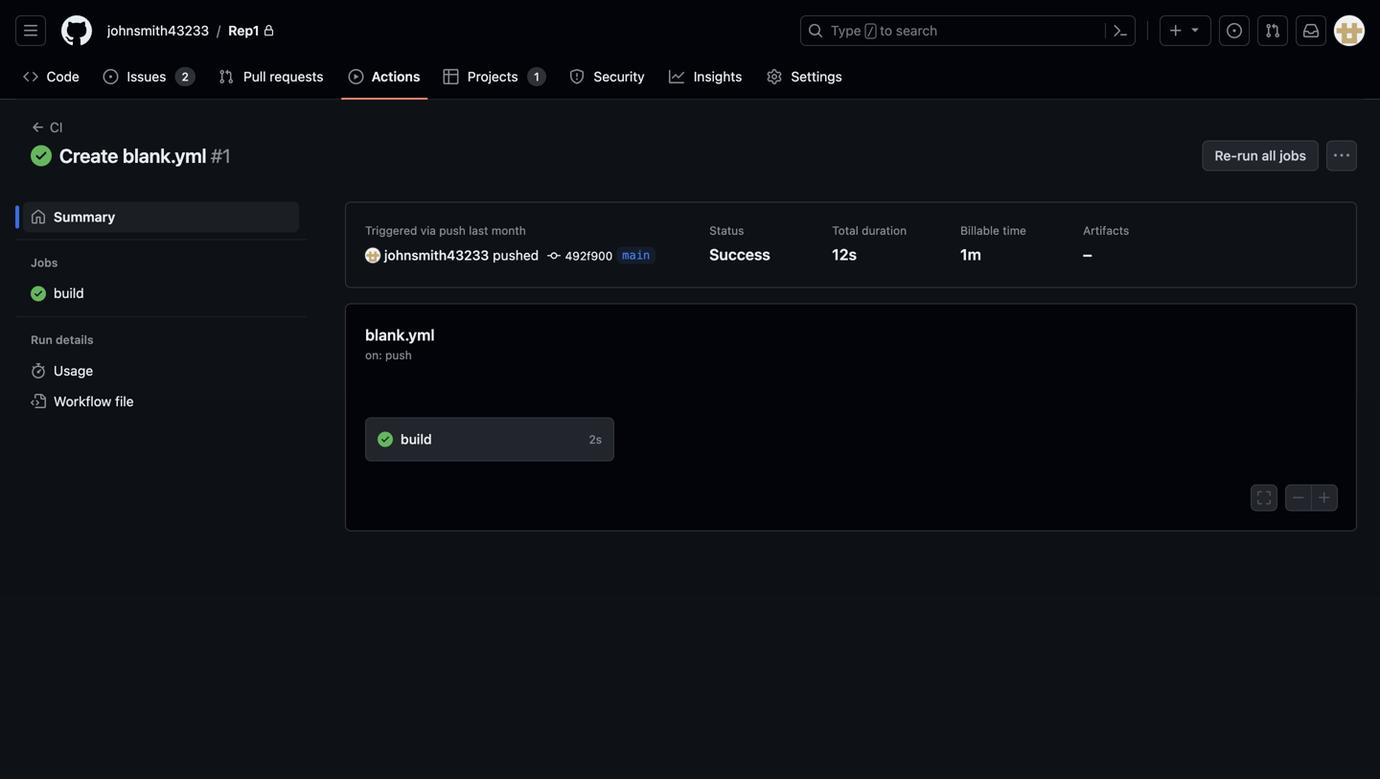 Task type: locate. For each thing, give the bounding box(es) containing it.
0 vertical spatial johnsmith43233
[[107, 23, 209, 38]]

type
[[831, 23, 861, 38]]

/ left rep1
[[217, 23, 221, 38]]

johnsmith43233 up issues
[[107, 23, 209, 38]]

johnsmith43233 link down via
[[365, 245, 489, 265]]

requests
[[270, 69, 324, 84]]

total duration 12s
[[832, 224, 907, 263]]

list containing johnsmith43233 /
[[100, 15, 789, 46]]

0 horizontal spatial push
[[385, 348, 412, 362]]

status success
[[710, 224, 770, 263]]

pull requests link
[[211, 62, 333, 91]]

issue opened image
[[103, 69, 118, 84]]

triggered via push last month
[[365, 224, 526, 237]]

code image
[[23, 69, 38, 84]]

jobs build
[[31, 256, 84, 301]]

main link
[[617, 247, 656, 264]]

0 horizontal spatial johnsmith43233 link
[[100, 15, 217, 46]]

build
[[54, 285, 84, 301], [401, 431, 432, 447]]

1 vertical spatial completed successfully image
[[378, 432, 393, 447]]

ci
[[50, 119, 63, 135]]

via
[[421, 224, 436, 237]]

12s
[[832, 245, 857, 263]]

list
[[100, 15, 789, 46]]

1 vertical spatial blank.yml
[[365, 326, 435, 344]]

git commit image
[[547, 247, 562, 262]]

johnsmith43233 link up issues
[[100, 15, 217, 46]]

lock image
[[263, 25, 275, 36]]

success
[[710, 245, 770, 263]]

blank.yml left #1
[[123, 144, 207, 167]]

build inside jobs build
[[54, 285, 84, 301]]

completed successfully image down "on:"
[[378, 432, 393, 447]]

0 vertical spatial completed successfully image
[[31, 145, 52, 166]]

pull
[[243, 69, 266, 84]]

1 horizontal spatial johnsmith43233 link
[[365, 245, 489, 265]]

2
[[182, 70, 189, 83]]

/ inside johnsmith43233 /
[[217, 23, 221, 38]]

code
[[47, 69, 79, 84]]

pushed
[[493, 247, 539, 263]]

2s
[[589, 433, 602, 446]]

0 horizontal spatial blank.yml
[[123, 144, 207, 167]]

/
[[217, 23, 221, 38], [867, 25, 874, 38]]

status
[[710, 224, 744, 237]]

plus image
[[1168, 23, 1184, 38]]

1 vertical spatial johnsmith43233 link
[[365, 245, 489, 265]]

johnsmith43233
[[107, 23, 209, 38], [384, 247, 489, 263]]

0 horizontal spatial /
[[217, 23, 221, 38]]

0 vertical spatial johnsmith43233 link
[[100, 15, 217, 46]]

1 horizontal spatial push
[[439, 224, 466, 237]]

1 horizontal spatial /
[[867, 25, 874, 38]]

1 vertical spatial push
[[385, 348, 412, 362]]

1 horizontal spatial johnsmith43233
[[384, 247, 489, 263]]

johnsmith43233 for johnsmith43233
[[384, 247, 489, 263]]

actions link
[[341, 62, 428, 91]]

johnsmith43233 link
[[100, 15, 217, 46], [365, 245, 489, 265]]

1 vertical spatial johnsmith43233
[[384, 247, 489, 263]]

artifacts
[[1083, 224, 1130, 237]]

1
[[534, 70, 540, 83]]

blank.yml up "on:"
[[365, 326, 435, 344]]

0 horizontal spatial build
[[54, 285, 84, 301]]

12s link
[[832, 245, 857, 263]]

johnsmith43233 inside johnsmith43233 /
[[107, 23, 209, 38]]

artifacts –
[[1083, 224, 1130, 263]]

push inside blank.yml on: push
[[385, 348, 412, 362]]

0 vertical spatial build
[[54, 285, 84, 301]]

push right via
[[439, 224, 466, 237]]

rep1 link
[[221, 15, 282, 46]]

security link
[[562, 62, 654, 91]]

security
[[594, 69, 645, 84]]

jobs
[[1280, 147, 1307, 163]]

blank.yml
[[123, 144, 207, 167], [365, 326, 435, 344]]

1 horizontal spatial build
[[401, 431, 432, 447]]

time
[[1003, 224, 1027, 237]]

push down blank.yml link
[[385, 348, 412, 362]]

workflow file link
[[23, 387, 299, 417]]

settings
[[791, 69, 842, 84]]

push
[[439, 224, 466, 237], [385, 348, 412, 362]]

rep1
[[228, 23, 259, 38]]

0 vertical spatial push
[[439, 224, 466, 237]]

completed successfully image
[[31, 145, 52, 166], [378, 432, 393, 447]]

summary
[[54, 209, 115, 225]]

492f900
[[562, 249, 613, 262]]

git pull request image
[[218, 69, 234, 84]]

ci link
[[23, 115, 70, 139]]

1m
[[961, 245, 981, 263]]

push for triggered
[[439, 224, 466, 237]]

settings link
[[759, 62, 851, 91]]

show workflow options image
[[1334, 148, 1350, 163]]

/ left to
[[867, 25, 874, 38]]

actions
[[372, 69, 420, 84]]

push for blank.yml
[[385, 348, 412, 362]]

run details list
[[23, 356, 299, 417]]

last
[[469, 224, 488, 237]]

billable
[[961, 224, 1000, 237]]

0 horizontal spatial johnsmith43233
[[107, 23, 209, 38]]

completed successfully image down arrow left icon
[[31, 145, 52, 166]]

johnsmith43233 down via
[[384, 247, 489, 263]]

total
[[832, 224, 859, 237]]

type / to search
[[831, 23, 938, 38]]

/ inside type / to search
[[867, 25, 874, 38]]



Task type: vqa. For each thing, say whether or not it's contained in the screenshot.
third the Why am I seeing this? image from the bottom of the page
no



Task type: describe. For each thing, give the bounding box(es) containing it.
1 horizontal spatial blank.yml
[[365, 326, 435, 344]]

create blank.yml #1
[[59, 144, 231, 167]]

search
[[896, 23, 938, 38]]

graph image
[[669, 69, 685, 84]]

triggered
[[365, 224, 417, 237]]

johnsmith43233 for johnsmith43233 /
[[107, 23, 209, 38]]

main
[[622, 249, 650, 262]]

re-run all jobs
[[1215, 147, 1307, 163]]

0 vertical spatial blank.yml
[[123, 144, 207, 167]]

command palette image
[[1113, 23, 1128, 38]]

play image
[[349, 69, 364, 84]]

code link
[[15, 62, 88, 91]]

jobs
[[31, 256, 58, 269]]

shield image
[[569, 69, 585, 84]]

month
[[492, 224, 526, 237]]

insights link
[[662, 62, 751, 91]]

1 horizontal spatial completed successfully image
[[378, 432, 393, 447]]

git pull request image
[[1265, 23, 1281, 38]]

create
[[59, 144, 118, 167]]

blank.yml on: push
[[365, 326, 435, 362]]

billable time 1m
[[961, 224, 1027, 263]]

issue opened image
[[1227, 23, 1242, 38]]

projects
[[468, 69, 518, 84]]

re-run all jobs button
[[1202, 140, 1319, 171]]

run details
[[31, 333, 94, 347]]

triangle down image
[[1188, 22, 1203, 37]]

all
[[1262, 147, 1276, 163]]

workflow
[[54, 394, 112, 410]]

run
[[31, 333, 53, 347]]

notifications image
[[1304, 23, 1319, 38]]

@johnsmith43233 image
[[365, 248, 381, 263]]

summary link
[[23, 202, 299, 232]]

re-
[[1215, 147, 1237, 163]]

build link
[[23, 278, 271, 310]]

/ for type
[[867, 25, 874, 38]]

gear image
[[767, 69, 782, 84]]

insights
[[694, 69, 742, 84]]

johnsmith43233 /
[[107, 23, 221, 38]]

1m link
[[961, 245, 981, 263]]

usage link
[[23, 356, 299, 387]]

workflow file
[[54, 394, 134, 410]]

run
[[1237, 147, 1258, 163]]

issues
[[127, 69, 166, 84]]

1 vertical spatial build
[[401, 431, 432, 447]]

on:
[[365, 348, 382, 362]]

to
[[880, 23, 892, 38]]

492f900 link
[[547, 247, 613, 264]]

#1
[[211, 144, 231, 167]]

/ for johnsmith43233
[[217, 23, 221, 38]]

file
[[115, 394, 134, 410]]

usage
[[54, 363, 93, 379]]

details
[[56, 333, 94, 347]]

arrow left image
[[31, 120, 46, 135]]

0 horizontal spatial completed successfully image
[[31, 145, 52, 166]]

blank.yml link
[[365, 323, 435, 346]]

homepage image
[[61, 15, 92, 46]]

–
[[1083, 245, 1092, 263]]

pull requests
[[243, 69, 324, 84]]

table image
[[443, 69, 459, 84]]

duration
[[862, 224, 907, 237]]



